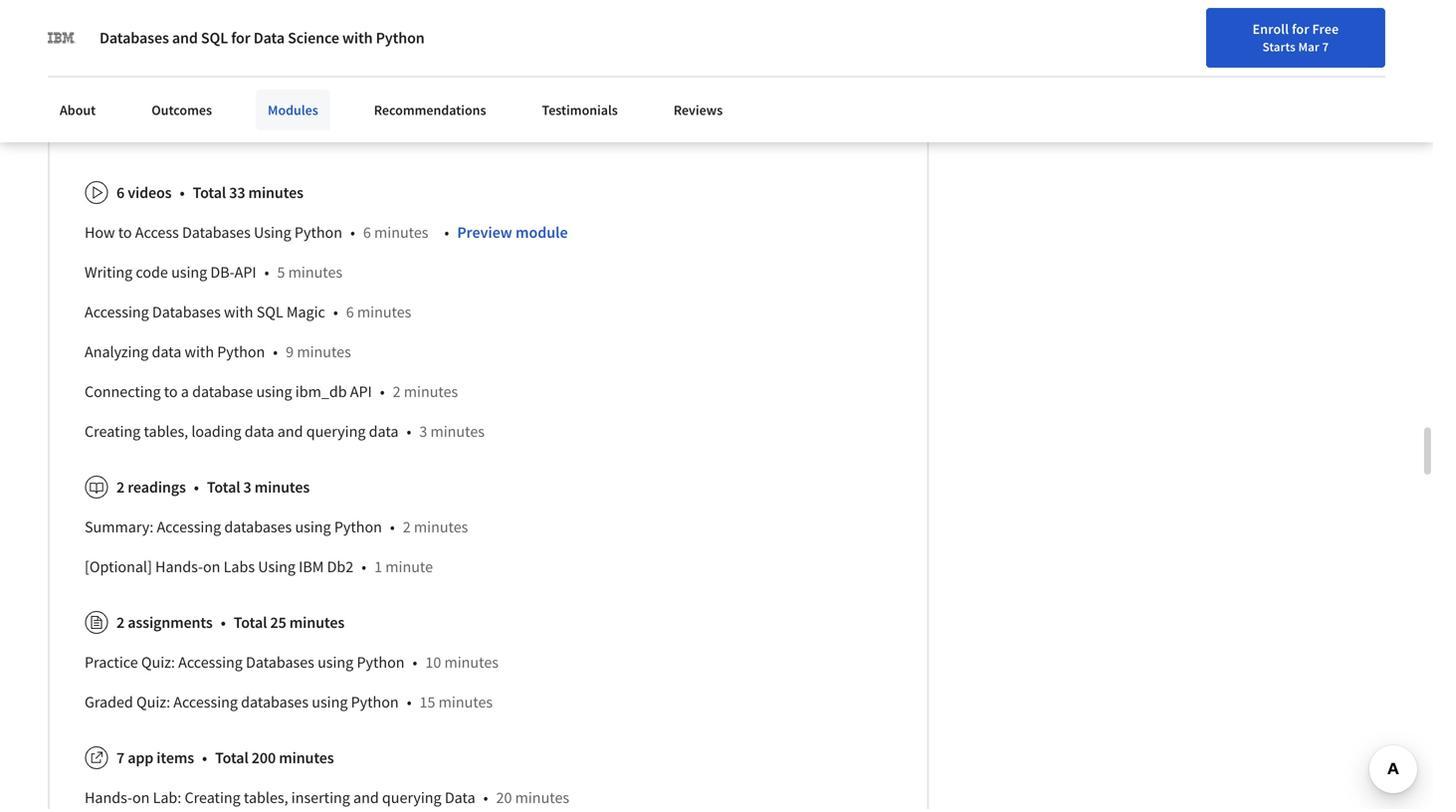 Task type: vqa. For each thing, say whether or not it's contained in the screenshot.
topmost Data
yes



Task type: locate. For each thing, give the bounding box(es) containing it.
1 vertical spatial 2 readings
[[116, 477, 186, 497]]

creating down connecting on the top left of the page
[[85, 421, 141, 441]]

and right inserting
[[353, 788, 379, 808]]

quiz: right graded
[[136, 692, 170, 712]]

1 vertical spatial sql
[[257, 302, 283, 322]]

analyzing
[[85, 342, 149, 362]]

inserting
[[291, 788, 350, 808]]

1 vertical spatial data
[[445, 788, 475, 808]]

free
[[1313, 20, 1339, 38], [1395, 25, 1422, 43]]

1 horizontal spatial api
[[350, 382, 372, 401]]

hide info about module content region
[[85, 165, 892, 809]]

tables, down • total 200 minutes
[[244, 788, 288, 808]]

1 horizontal spatial for
[[1292, 20, 1310, 38]]

0 vertical spatial 2 readings
[[235, 79, 303, 99]]

sql left magic
[[257, 302, 283, 322]]

writing code using db-api • 5 minutes
[[85, 262, 343, 282]]

querying
[[306, 421, 366, 441], [382, 788, 442, 808]]

lab:
[[153, 788, 181, 808]]

1 horizontal spatial free
[[1395, 25, 1422, 43]]

0 horizontal spatial data
[[152, 342, 181, 362]]

0 vertical spatial 6
[[116, 182, 125, 202]]

querying down ibm_db
[[306, 421, 366, 441]]

0 vertical spatial 3
[[419, 421, 427, 441]]

for for join
[[1375, 25, 1393, 43]]

quiz: for practice
[[141, 652, 175, 672]]

0 horizontal spatial and
[[172, 28, 198, 48]]

0 vertical spatial databases
[[224, 517, 292, 537]]

1 horizontal spatial on
[[203, 557, 220, 577]]

• total 33 minutes
[[180, 182, 304, 202]]

using for labs
[[258, 557, 296, 577]]

python left 15
[[351, 692, 399, 712]]

starts
[[1263, 39, 1296, 55]]

7 right mar
[[1323, 39, 1329, 55]]

7 inside hide info about module content region
[[116, 748, 125, 768]]

1 vertical spatial module
[[516, 222, 568, 242]]

for inside enroll for free starts mar 7
[[1292, 20, 1310, 38]]

2 readings
[[235, 79, 303, 99], [116, 477, 186, 497]]

1 vertical spatial api
[[350, 382, 372, 401]]

None search field
[[284, 12, 612, 52]]

in
[[1317, 23, 1328, 41]]

total left 200
[[215, 748, 249, 768]]

module right about
[[206, 126, 252, 144]]

data
[[254, 28, 285, 48], [445, 788, 475, 808]]

to for how
[[118, 222, 132, 242]]

1 horizontal spatial readings
[[246, 79, 303, 99]]

free for join for free
[[1395, 25, 1422, 43]]

1 vertical spatial querying
[[382, 788, 442, 808]]

about link
[[48, 90, 108, 130]]

on left lab:
[[132, 788, 150, 808]]

preview
[[457, 222, 512, 242]]

tables,
[[144, 421, 188, 441], [244, 788, 288, 808]]

0 horizontal spatial 6
[[116, 182, 125, 202]]

1 horizontal spatial tables,
[[244, 788, 288, 808]]

db-
[[210, 262, 235, 282]]

1 horizontal spatial module
[[516, 222, 568, 242]]

2 horizontal spatial and
[[353, 788, 379, 808]]

hands- down app
[[85, 788, 132, 808]]

info about module content element
[[77, 109, 892, 809]]

1 horizontal spatial querying
[[382, 788, 442, 808]]

reviews link
[[662, 90, 735, 130]]

0 horizontal spatial with
[[185, 342, 214, 362]]

total
[[193, 182, 226, 202], [207, 477, 240, 497], [234, 612, 267, 632], [215, 748, 249, 768]]

2 readings up summary:
[[116, 477, 186, 497]]

0 vertical spatial quiz:
[[141, 652, 175, 672]]

content
[[255, 126, 303, 144]]

0 horizontal spatial free
[[1313, 20, 1339, 38]]

coursera image
[[24, 16, 150, 48]]

accessing down assignments
[[178, 652, 243, 672]]

for up mar
[[1292, 20, 1310, 38]]

db2
[[327, 557, 354, 577]]

0 horizontal spatial data
[[254, 28, 285, 48]]

join for free link
[[1340, 15, 1428, 53]]

readings
[[246, 79, 303, 99], [128, 477, 186, 497]]

0 vertical spatial with
[[342, 28, 373, 48]]

33
[[229, 182, 245, 202]]

0 horizontal spatial module
[[206, 126, 252, 144]]

6
[[116, 182, 125, 202], [363, 222, 371, 242], [346, 302, 354, 322]]

items
[[157, 748, 194, 768]]

2 vertical spatial with
[[185, 342, 214, 362]]

sql
[[201, 28, 228, 48], [257, 302, 283, 322]]

total left 25
[[234, 612, 267, 632]]

creating right lab:
[[185, 788, 241, 808]]

for left science
[[231, 28, 250, 48]]

0 vertical spatial querying
[[306, 421, 366, 441]]

1 vertical spatial quiz:
[[136, 692, 170, 712]]

1 horizontal spatial data
[[245, 421, 274, 441]]

accessing up items
[[173, 692, 238, 712]]

and up 'outcomes'
[[172, 28, 198, 48]]

api
[[235, 262, 256, 282], [350, 382, 372, 401]]

using down practice quiz: accessing databases using python • 10 minutes
[[312, 692, 348, 712]]

0 vertical spatial hands-
[[155, 557, 203, 577]]

modules link
[[256, 90, 330, 130]]

with for accessing databases with sql magic
[[224, 302, 253, 322]]

querying right inserting
[[382, 788, 442, 808]]

1 horizontal spatial data
[[445, 788, 475, 808]]

free right join
[[1395, 25, 1422, 43]]

hands- up assignments
[[155, 557, 203, 577]]

data left 20 at left
[[445, 788, 475, 808]]

api left 5
[[235, 262, 256, 282]]

1 vertical spatial using
[[258, 557, 296, 577]]

databases down practice quiz: accessing databases using python • 10 minutes
[[241, 692, 309, 712]]

access
[[135, 222, 179, 242]]

0 vertical spatial and
[[172, 28, 198, 48]]

hands-on lab: creating tables, inserting and querying data • 20 minutes
[[85, 788, 570, 808]]

0 horizontal spatial to
[[118, 222, 132, 242]]

creating
[[85, 421, 141, 441], [185, 788, 241, 808]]

module inside hide info about module content 'dropdown button'
[[206, 126, 252, 144]]

for right join
[[1375, 25, 1393, 43]]

databases right ibm image on the top of the page
[[100, 28, 169, 48]]

2 readings up modules
[[235, 79, 303, 99]]

0 vertical spatial tables,
[[144, 421, 188, 441]]

0 horizontal spatial on
[[132, 788, 150, 808]]

0 horizontal spatial 3
[[243, 477, 252, 497]]

summary:
[[85, 517, 154, 537]]

to
[[118, 222, 132, 242], [164, 382, 178, 401]]

total left 33
[[193, 182, 226, 202]]

7
[[1323, 39, 1329, 55], [116, 748, 125, 768]]

hands-
[[155, 557, 203, 577], [85, 788, 132, 808]]

2 horizontal spatial data
[[369, 421, 399, 441]]

using for databases
[[312, 692, 348, 712]]

quiz: down 2 assignments
[[141, 652, 175, 672]]

your
[[1176, 23, 1203, 41]]

0 vertical spatial 7
[[1323, 39, 1329, 55]]

quiz: for graded
[[136, 692, 170, 712]]

minutes
[[248, 182, 304, 202], [374, 222, 429, 242], [288, 262, 343, 282], [357, 302, 411, 322], [297, 342, 351, 362], [404, 382, 458, 401], [431, 421, 485, 441], [255, 477, 310, 497], [414, 517, 468, 537], [289, 612, 345, 632], [444, 652, 499, 672], [439, 692, 493, 712], [279, 748, 334, 768], [515, 788, 570, 808]]

assignments
[[128, 612, 213, 632]]

using up 5
[[254, 222, 291, 242]]

databases up "[optional] hands-on labs using ibm db2 • 1 minute"
[[224, 517, 292, 537]]

1 horizontal spatial to
[[164, 382, 178, 401]]

mar
[[1299, 39, 1320, 55]]

0 horizontal spatial 7
[[116, 748, 125, 768]]

1 vertical spatial 3
[[243, 477, 252, 497]]

how to access databases using python • 6 minutes
[[85, 222, 429, 242]]

free up mar
[[1313, 20, 1339, 38]]

1 vertical spatial tables,
[[244, 788, 288, 808]]

creating tables, loading data and querying data • 3 minutes
[[85, 421, 485, 441]]

2 down "databases and sql for data science with python"
[[235, 79, 243, 99]]

using left ibm
[[258, 557, 296, 577]]

2
[[235, 79, 243, 99], [393, 382, 401, 401], [116, 477, 125, 497], [403, 517, 411, 537], [116, 612, 125, 632]]

0 horizontal spatial api
[[235, 262, 256, 282]]

7 left app
[[116, 748, 125, 768]]

1 horizontal spatial sql
[[257, 302, 283, 322]]

databases up writing code using db-api • 5 minutes
[[182, 222, 251, 242]]

0 horizontal spatial creating
[[85, 421, 141, 441]]

databases
[[224, 517, 292, 537], [241, 692, 309, 712]]

writing
[[85, 262, 133, 282]]

1 horizontal spatial with
[[224, 302, 253, 322]]

on left labs
[[203, 557, 220, 577]]

total for total 3 minutes
[[207, 477, 240, 497]]

practice quiz: accessing databases using python • 10 minutes
[[85, 652, 499, 672]]

to for connecting
[[164, 382, 178, 401]]

1 horizontal spatial 7
[[1323, 39, 1329, 55]]

to left a
[[164, 382, 178, 401]]

1 vertical spatial 7
[[116, 748, 125, 768]]

1 vertical spatial hands-
[[85, 788, 132, 808]]

with up a
[[185, 342, 214, 362]]

1 vertical spatial with
[[224, 302, 253, 322]]

join
[[1345, 25, 1372, 43]]

readings up modules
[[246, 79, 303, 99]]

0 horizontal spatial hands-
[[85, 788, 132, 808]]

readings up summary:
[[128, 477, 186, 497]]

for
[[1292, 20, 1310, 38], [1375, 25, 1393, 43], [231, 28, 250, 48]]

with down db-
[[224, 302, 253, 322]]

accessing up analyzing
[[85, 302, 149, 322]]

hide info about module content button
[[77, 117, 311, 153]]

1 horizontal spatial and
[[278, 421, 303, 441]]

0 horizontal spatial 2 readings
[[116, 477, 186, 497]]

3
[[419, 421, 427, 441], [243, 477, 252, 497]]

1 vertical spatial 6
[[363, 222, 371, 242]]

python down accessing databases with sql magic • 6 minutes
[[217, 342, 265, 362]]

0 vertical spatial using
[[254, 222, 291, 242]]

api right ibm_db
[[350, 382, 372, 401]]

module right preview
[[516, 222, 568, 242]]

python up recommendations link
[[376, 28, 425, 48]]

0 horizontal spatial sql
[[201, 28, 228, 48]]

to right how
[[118, 222, 132, 242]]

using for database
[[256, 382, 292, 401]]

1 horizontal spatial creating
[[185, 788, 241, 808]]

using up creating tables, loading data and querying data • 3 minutes
[[256, 382, 292, 401]]

find your new career link
[[1138, 20, 1283, 45]]

accessing
[[85, 302, 149, 322], [157, 517, 221, 537], [178, 652, 243, 672], [173, 692, 238, 712]]

0 horizontal spatial readings
[[128, 477, 186, 497]]

using
[[254, 222, 291, 242], [258, 557, 296, 577]]

data left science
[[254, 28, 285, 48]]

total for total 33 minutes
[[193, 182, 226, 202]]

2 horizontal spatial for
[[1375, 25, 1393, 43]]

2 up summary:
[[116, 477, 125, 497]]

1 horizontal spatial 6
[[346, 302, 354, 322]]

0 vertical spatial creating
[[85, 421, 141, 441]]

enroll
[[1253, 20, 1289, 38]]

python
[[376, 28, 425, 48], [295, 222, 342, 242], [217, 342, 265, 362], [334, 517, 382, 537], [357, 652, 405, 672], [351, 692, 399, 712]]

using for databases
[[318, 652, 354, 672]]

0 vertical spatial module
[[206, 126, 252, 144]]

free inside enroll for free starts mar 7
[[1313, 20, 1339, 38]]

1 vertical spatial readings
[[128, 477, 186, 497]]

using up graded quiz: accessing databases using python • 15 minutes
[[318, 652, 354, 672]]

free for enroll for free starts mar 7
[[1313, 20, 1339, 38]]

1 vertical spatial to
[[164, 382, 178, 401]]

sql inside hide info about module content region
[[257, 302, 283, 322]]

total down "loading"
[[207, 477, 240, 497]]

0 vertical spatial to
[[118, 222, 132, 242]]

graded quiz: accessing databases using python • 15 minutes
[[85, 692, 493, 712]]

hide info about module content
[[109, 126, 303, 144]]

tables, down a
[[144, 421, 188, 441]]

total for total 25 minutes
[[234, 612, 267, 632]]

sql right included
[[201, 28, 228, 48]]

on
[[203, 557, 220, 577], [132, 788, 150, 808]]

with right science
[[342, 28, 373, 48]]

and down connecting to a database using ibm_db api • 2 minutes
[[278, 421, 303, 441]]



Task type: describe. For each thing, give the bounding box(es) containing it.
find your new career
[[1148, 23, 1273, 41]]

1 horizontal spatial 2 readings
[[235, 79, 303, 99]]

minute
[[385, 557, 433, 577]]

ibm
[[299, 557, 324, 577]]

about
[[60, 101, 96, 119]]

labs
[[224, 557, 255, 577]]

a
[[181, 382, 189, 401]]

7 app items
[[116, 748, 194, 768]]

2 readings inside hide info about module content region
[[116, 477, 186, 497]]

accessing right summary:
[[157, 517, 221, 537]]

• total 3 minutes
[[194, 477, 310, 497]]

recommendations
[[374, 101, 486, 119]]

using left db-
[[171, 262, 207, 282]]

graded
[[85, 692, 133, 712]]

career
[[1234, 23, 1273, 41]]

included
[[133, 39, 192, 59]]

recommendations link
[[362, 90, 498, 130]]

6 videos
[[116, 182, 172, 202]]

module inside hide info about module content region
[[516, 222, 568, 242]]

1 vertical spatial creating
[[185, 788, 241, 808]]

15
[[420, 692, 435, 712]]

for for enroll
[[1292, 20, 1310, 38]]

testimonials link
[[530, 90, 630, 130]]

databases down writing code using db-api • 5 minutes
[[152, 302, 221, 322]]

2 horizontal spatial 6
[[363, 222, 371, 242]]

info
[[140, 126, 164, 144]]

10
[[425, 652, 441, 672]]

5
[[277, 262, 285, 282]]

connecting
[[85, 382, 161, 401]]

connecting to a database using ibm_db api • 2 minutes
[[85, 382, 458, 401]]

• preview module
[[444, 222, 568, 242]]

loading
[[191, 421, 241, 441]]

ibm_db
[[295, 382, 347, 401]]

2 up minute
[[403, 517, 411, 537]]

log
[[1293, 23, 1314, 41]]

how
[[85, 222, 115, 242]]

outcomes link
[[140, 90, 224, 130]]

python left "10"
[[357, 652, 405, 672]]

2 vertical spatial 6
[[346, 302, 354, 322]]

find
[[1148, 23, 1174, 41]]

preview module link
[[457, 222, 568, 242]]

using for databases
[[254, 222, 291, 242]]

[optional] hands-on labs using ibm db2 • 1 minute
[[85, 557, 433, 577]]

2 up practice on the left of page
[[116, 612, 125, 632]]

reviews
[[674, 101, 723, 119]]

python up magic
[[295, 222, 342, 242]]

log in link
[[1283, 20, 1338, 44]]

science
[[288, 28, 339, 48]]

total for total 200 minutes
[[215, 748, 249, 768]]

[optional]
[[85, 557, 152, 577]]

testimonials
[[542, 101, 618, 119]]

0 vertical spatial sql
[[201, 28, 228, 48]]

databases and sql for data science with python
[[100, 28, 425, 48]]

accessing databases with sql magic • 6 minutes
[[85, 302, 411, 322]]

log in
[[1293, 23, 1328, 41]]

200
[[252, 748, 276, 768]]

0 vertical spatial api
[[235, 262, 256, 282]]

about
[[167, 126, 203, 144]]

0 vertical spatial on
[[203, 557, 220, 577]]

python up db2
[[334, 517, 382, 537]]

1
[[374, 557, 382, 577]]

summary: accessing databases using python • 2 minutes
[[85, 517, 468, 537]]

databases down 25
[[246, 652, 314, 672]]

new
[[1206, 23, 1232, 41]]

what's
[[85, 39, 130, 59]]

magic
[[287, 302, 325, 322]]

modules
[[268, 101, 318, 119]]

2 horizontal spatial with
[[342, 28, 373, 48]]

• total 25 minutes
[[221, 612, 345, 632]]

with for analyzing data with python
[[185, 342, 214, 362]]

20
[[496, 788, 512, 808]]

code
[[136, 262, 168, 282]]

outcomes
[[152, 101, 212, 119]]

database
[[192, 382, 253, 401]]

using up ibm
[[295, 517, 331, 537]]

7 inside enroll for free starts mar 7
[[1323, 39, 1329, 55]]

hide
[[109, 126, 137, 144]]

what's included
[[85, 39, 192, 59]]

app
[[128, 748, 154, 768]]

0 horizontal spatial tables,
[[144, 421, 188, 441]]

1 horizontal spatial hands-
[[155, 557, 203, 577]]

1 vertical spatial databases
[[241, 692, 309, 712]]

1 horizontal spatial 3
[[419, 421, 427, 441]]

• total 200 minutes
[[202, 748, 334, 768]]

1 vertical spatial and
[[278, 421, 303, 441]]

0 vertical spatial data
[[254, 28, 285, 48]]

analyzing data with python • 9 minutes
[[85, 342, 351, 362]]

9
[[286, 342, 294, 362]]

videos
[[128, 182, 172, 202]]

readings inside hide info about module content region
[[128, 477, 186, 497]]

0 vertical spatial readings
[[246, 79, 303, 99]]

2 right ibm_db
[[393, 382, 401, 401]]

1 vertical spatial on
[[132, 788, 150, 808]]

enroll for free starts mar 7
[[1253, 20, 1339, 55]]

0 horizontal spatial querying
[[306, 421, 366, 441]]

25
[[270, 612, 286, 632]]

ibm image
[[48, 24, 76, 52]]

0 horizontal spatial for
[[231, 28, 250, 48]]

practice
[[85, 652, 138, 672]]

data inside hide info about module content region
[[445, 788, 475, 808]]

join for free
[[1345, 25, 1422, 43]]

2 assignments
[[116, 612, 213, 632]]

2 vertical spatial and
[[353, 788, 379, 808]]



